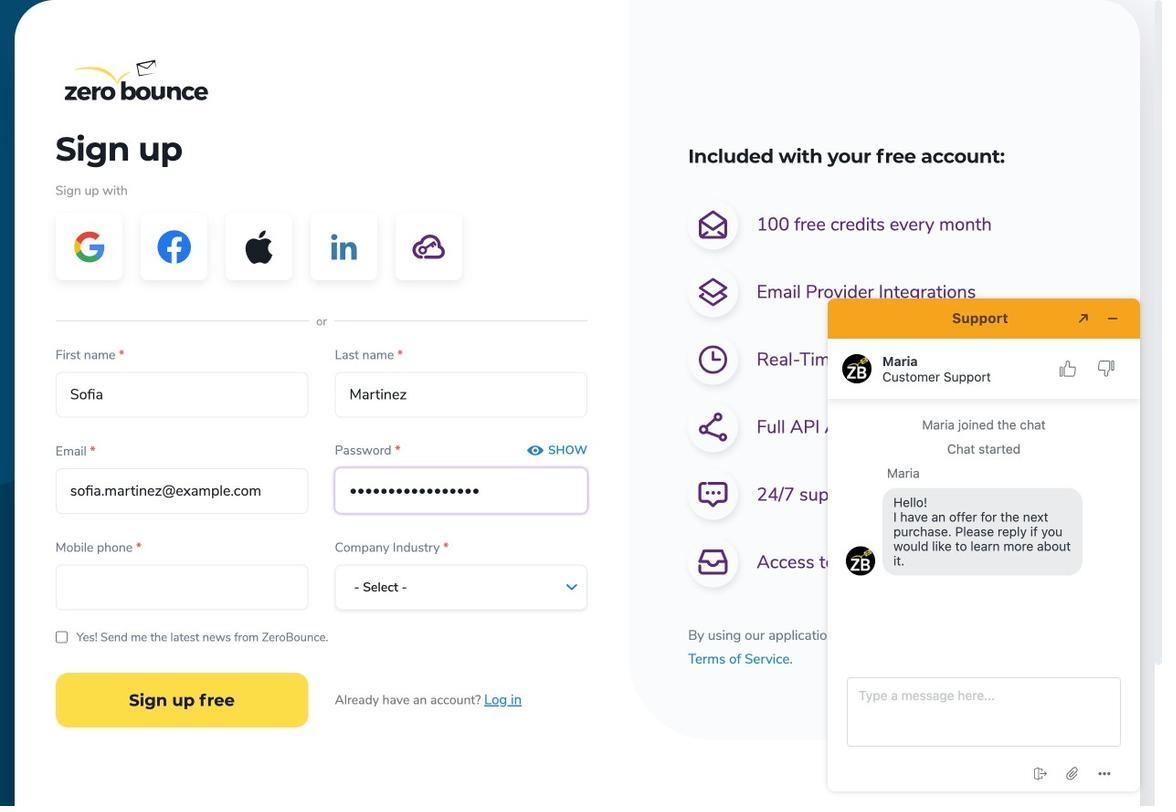 Task type: describe. For each thing, give the bounding box(es) containing it.
sign in or register with apple image
[[245, 230, 273, 264]]

sign in or register with google image
[[73, 231, 104, 263]]

show or hide password image
[[527, 443, 544, 459]]



Task type: locate. For each thing, give the bounding box(es) containing it.
None checkbox
[[56, 632, 67, 644]]

logo image
[[65, 59, 208, 101]]

None password field
[[335, 468, 588, 514]]

sign in or register with another sso image
[[413, 235, 445, 259]]

sign in or register with facebook image
[[157, 230, 191, 264]]

sign in or register with linkedin image
[[331, 234, 357, 260]]

None text field
[[56, 372, 308, 418], [335, 372, 588, 418], [56, 372, 308, 418], [335, 372, 588, 418]]

None text field
[[56, 469, 308, 514], [56, 565, 308, 611], [56, 469, 308, 514], [56, 565, 308, 611]]



